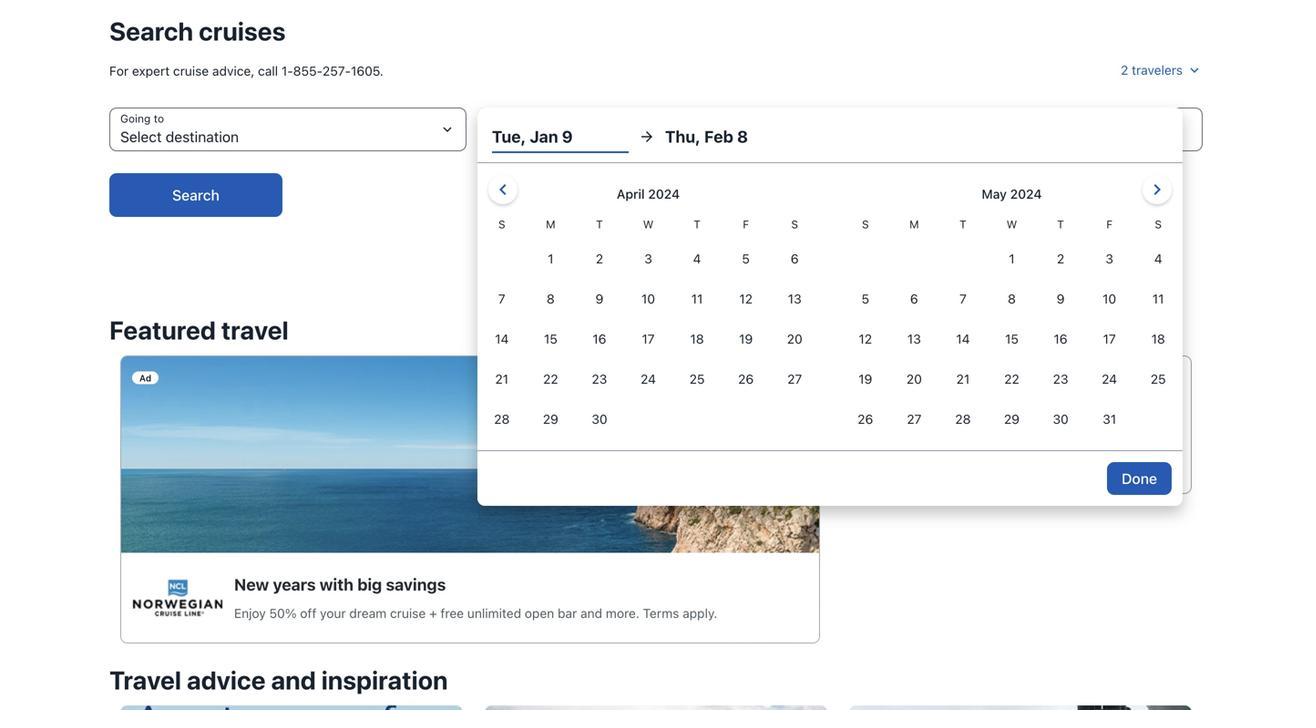 Task type: vqa. For each thing, say whether or not it's contained in the screenshot.
main content
no



Task type: describe. For each thing, give the bounding box(es) containing it.
feb
[[705, 127, 734, 146]]

previous month image
[[492, 179, 514, 201]]

1 s from the left
[[499, 218, 506, 231]]

advice,
[[212, 63, 255, 78]]

1 vertical spatial on
[[1059, 424, 1072, 437]]

call
[[258, 63, 278, 78]]

for
[[109, 63, 129, 78]]

travel advice and inspiration region
[[98, 655, 1214, 710]]

thu,
[[665, 127, 701, 146]]

search button
[[109, 173, 283, 217]]

a
[[1033, 398, 1042, 415]]

0 horizontal spatial on
[[1012, 398, 1030, 415]]

jan 9
[[518, 128, 554, 145]]

2024 for may 2024
[[1011, 186, 1042, 201]]

f for april 2024
[[743, 218, 749, 231]]

set sail on a whim find amazing deals on voyages to the bahamas, mexico and beyond.
[[957, 398, 1151, 451]]

4 t from the left
[[1058, 218, 1065, 231]]

april 2024
[[617, 186, 680, 201]]

featured
[[109, 315, 216, 345]]

tue,
[[492, 127, 526, 146]]

to
[[1121, 424, 1131, 437]]

whim
[[1045, 398, 1083, 415]]

0 horizontal spatial 9
[[545, 128, 554, 145]]

2 travelers
[[1121, 62, 1183, 77]]

search cruises
[[109, 16, 286, 46]]

done
[[1122, 470, 1158, 487]]

8
[[737, 127, 748, 146]]

4 s from the left
[[1155, 218, 1162, 231]]

done button
[[1108, 462, 1172, 495]]

tue, jan 9
[[492, 127, 573, 146]]

cruises
[[199, 16, 286, 46]]

and inside set sail on a whim find amazing deals on voyages to the bahamas, mexico and beyond.
[[1050, 438, 1069, 451]]

amazing
[[982, 424, 1026, 437]]

jan 9 button
[[478, 108, 835, 151]]

1605.
[[351, 63, 384, 78]]

1 horizontal spatial 9
[[562, 127, 573, 146]]

cruise
[[173, 63, 209, 78]]

may
[[982, 186, 1007, 201]]

3 s from the left
[[862, 218, 869, 231]]

thu, feb 8 button
[[665, 120, 802, 153]]



Task type: locate. For each thing, give the bounding box(es) containing it.
2 f from the left
[[1107, 218, 1113, 231]]

w down april 2024
[[643, 218, 654, 231]]

2024 right the april
[[648, 186, 680, 201]]

855-
[[293, 63, 323, 78]]

beyond.
[[1072, 438, 1114, 451]]

1 m from the left
[[546, 218, 556, 231]]

257-
[[323, 63, 351, 78]]

bahamas,
[[957, 438, 1007, 451]]

2
[[1121, 62, 1129, 77]]

m for may 2024
[[910, 218, 919, 231]]

set
[[957, 398, 981, 415]]

may 2024
[[982, 186, 1042, 201]]

and
[[1050, 438, 1069, 451], [271, 665, 316, 695]]

9 right jan 9
[[562, 127, 573, 146]]

9 right "tue,"
[[545, 128, 554, 145]]

1 horizontal spatial f
[[1107, 218, 1113, 231]]

sail
[[984, 398, 1009, 415]]

1 t from the left
[[596, 218, 603, 231]]

2 2024 from the left
[[1011, 186, 1042, 201]]

travelers
[[1132, 62, 1183, 77]]

0 horizontal spatial 2024
[[648, 186, 680, 201]]

search inside button
[[172, 186, 220, 204]]

tue, jan 9 button
[[492, 120, 629, 153]]

travel
[[221, 315, 289, 345]]

medium image
[[1187, 62, 1203, 78]]

1-
[[282, 63, 293, 78]]

0 vertical spatial and
[[1050, 438, 1069, 451]]

travel advice and inspiration
[[109, 665, 448, 695]]

search for search
[[172, 186, 220, 204]]

0 horizontal spatial w
[[643, 218, 654, 231]]

travel
[[109, 665, 181, 695]]

jan
[[530, 127, 558, 146], [518, 128, 541, 145]]

2 w from the left
[[1007, 218, 1018, 231]]

3 t from the left
[[960, 218, 967, 231]]

1 w from the left
[[643, 218, 654, 231]]

and inside region
[[271, 665, 316, 695]]

m for april 2024
[[546, 218, 556, 231]]

deals
[[1029, 424, 1056, 437]]

april
[[617, 186, 645, 201]]

and right advice
[[271, 665, 316, 695]]

featured travel
[[109, 315, 289, 345]]

0 vertical spatial on
[[1012, 398, 1030, 415]]

1 2024 from the left
[[648, 186, 680, 201]]

m
[[546, 218, 556, 231], [910, 218, 919, 231]]

f
[[743, 218, 749, 231], [1107, 218, 1113, 231]]

search for search cruises
[[109, 16, 193, 46]]

2 t from the left
[[694, 218, 701, 231]]

1 vertical spatial search
[[172, 186, 220, 204]]

0 horizontal spatial and
[[271, 665, 316, 695]]

s
[[499, 218, 506, 231], [792, 218, 799, 231], [862, 218, 869, 231], [1155, 218, 1162, 231]]

voyages
[[1075, 424, 1118, 437]]

1 horizontal spatial 2024
[[1011, 186, 1042, 201]]

2 m from the left
[[910, 218, 919, 231]]

1 vertical spatial and
[[271, 665, 316, 695]]

next month image
[[1147, 179, 1169, 201]]

on right deals
[[1059, 424, 1072, 437]]

2 travelers button
[[1121, 55, 1203, 88]]

w
[[643, 218, 654, 231], [1007, 218, 1018, 231]]

f for may 2024
[[1107, 218, 1113, 231]]

search
[[109, 16, 193, 46], [172, 186, 220, 204]]

thu, feb 8
[[665, 127, 748, 146]]

and down deals
[[1050, 438, 1069, 451]]

mexico
[[1010, 438, 1047, 451]]

the
[[1134, 424, 1151, 437]]

2 s from the left
[[792, 218, 799, 231]]

find
[[957, 424, 979, 437]]

0 vertical spatial search
[[109, 16, 193, 46]]

expert
[[132, 63, 170, 78]]

advice
[[187, 665, 266, 695]]

inspiration
[[322, 665, 448, 695]]

2024
[[648, 186, 680, 201], [1011, 186, 1042, 201]]

t
[[596, 218, 603, 231], [694, 218, 701, 231], [960, 218, 967, 231], [1058, 218, 1065, 231]]

2024 for april 2024
[[648, 186, 680, 201]]

1 horizontal spatial on
[[1059, 424, 1072, 437]]

w down may 2024
[[1007, 218, 1018, 231]]

on
[[1012, 398, 1030, 415], [1059, 424, 1072, 437]]

0 horizontal spatial f
[[743, 218, 749, 231]]

0 horizontal spatial m
[[546, 218, 556, 231]]

w for april
[[643, 218, 654, 231]]

9
[[562, 127, 573, 146], [545, 128, 554, 145]]

1 f from the left
[[743, 218, 749, 231]]

1 horizontal spatial and
[[1050, 438, 1069, 451]]

2024 right may
[[1011, 186, 1042, 201]]

featured travel region
[[98, 304, 1214, 655]]

1 horizontal spatial m
[[910, 218, 919, 231]]

1 horizontal spatial w
[[1007, 218, 1018, 231]]

on left a
[[1012, 398, 1030, 415]]

w for may
[[1007, 218, 1018, 231]]

for expert cruise advice, call 1-855-257-1605.
[[109, 63, 384, 78]]



